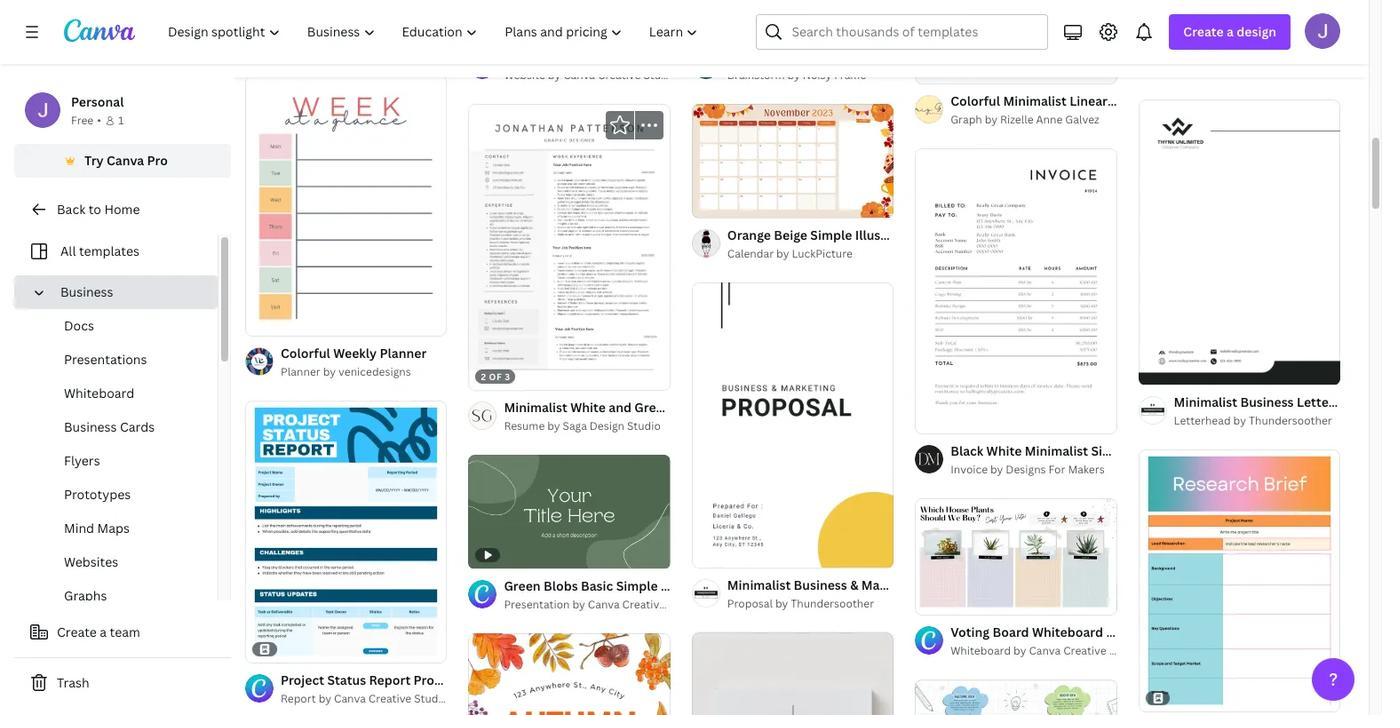 Task type: describe. For each thing, give the bounding box(es) containing it.
canva inside voting board whiteboard in papercraft style whiteboard by canva creative studio
[[1029, 643, 1061, 659]]

galvez
[[1066, 112, 1100, 127]]

festival
[[1313, 43, 1360, 60]]

1 for 1
[[118, 113, 124, 128]]

minimalist business letterhead letterhead by thundersoother
[[1174, 394, 1364, 429]]

minimalist business letterhead image
[[1139, 99, 1341, 385]]

fall
[[1289, 43, 1310, 60]]

•
[[97, 113, 101, 128]]

green and blue playful illustrative mind map image
[[915, 680, 1117, 715]]

back to home
[[57, 201, 140, 218]]

basic
[[581, 577, 613, 594]]

4
[[728, 548, 734, 560]]

trash link
[[14, 666, 231, 701]]

by right calendar
[[777, 246, 789, 261]]

minimalist white and grey professional resume link
[[504, 398, 792, 418]]

minimalist for minimalist business letterhead
[[1174, 394, 1238, 411]]

docs
[[64, 317, 94, 334]]

trash
[[57, 674, 89, 691]]

by inside the purple colorful organic mind map brainstorm brainstorm by noisy frame
[[788, 68, 800, 83]]

doc
[[281, 38, 301, 53]]

1 of 4
[[704, 548, 734, 560]]

create a design button
[[1170, 14, 1291, 50]]

canva right doc
[[319, 38, 351, 53]]

0 vertical spatial letterhead
[[1297, 394, 1364, 411]]

yellow
[[1247, 43, 1286, 60]]

mind inside the purple colorful organic mind map brainstorm brainstorm by noisy frame
[[873, 48, 904, 65]]

business inside minimalist business & marketing sponsorship proposal proposal by thundersoother
[[794, 577, 847, 594]]

by inside voting board whiteboard in papercraft style whiteboard by canva creative studio
[[1014, 643, 1027, 659]]

minimalist business letterhead link
[[1174, 393, 1364, 413]]

orange
[[1174, 43, 1218, 60]]

luckpicture
[[792, 246, 853, 261]]

mind maps
[[64, 520, 130, 537]]

proposal
[[728, 597, 773, 612]]

create a team button
[[14, 615, 231, 650]]

steps
[[1111, 92, 1145, 109]]

canva right website
[[564, 68, 595, 83]]

minimalist for minimalist white and grey professional resume
[[504, 399, 568, 416]]

minimalist business & marketing sponsorship proposal image
[[692, 282, 894, 568]]

business up docs
[[60, 283, 113, 300]]

graphs
[[64, 587, 107, 604]]

research brief doc in orange teal pink soft pastels style image
[[1139, 450, 1341, 711]]

by right report
[[319, 691, 331, 706]]

try
[[84, 152, 104, 169]]

planner by venicedesigns link
[[281, 364, 427, 382]]

prototypes link
[[28, 478, 218, 512]]

creative for report by canva creative studio
[[369, 691, 412, 706]]

by inside minimalist business & marketing sponsorship proposal proposal by thundersoother
[[776, 597, 788, 612]]

purple
[[728, 48, 767, 65]]

by inside minimalist business letterhead letterhead by thundersoother
[[1234, 414, 1247, 429]]

by right website
[[548, 68, 561, 83]]

website
[[504, 68, 545, 83]]

style
[[1188, 624, 1219, 641]]

1 horizontal spatial brainstorm
[[936, 48, 1004, 65]]

0 horizontal spatial mind
[[64, 520, 94, 537]]

colorful minimalist linear steps circular diagram link
[[951, 91, 1250, 111]]

flyers link
[[28, 444, 218, 478]]

try canva pro
[[84, 152, 168, 169]]

presentations
[[64, 351, 147, 368]]

invoice by designs for makers link
[[951, 462, 1117, 479]]

studio inside voting board whiteboard in papercraft style whiteboard by canva creative studio
[[1109, 643, 1143, 659]]

green blobs basic simple presentation link
[[504, 577, 739, 596]]

templates
[[79, 243, 139, 259]]

invoice by designs for makers
[[951, 462, 1105, 478]]

simple
[[616, 577, 658, 594]]

&
[[850, 577, 859, 594]]

organic
[[823, 48, 870, 65]]

colorful weekly planner planner by venicedesigns
[[281, 345, 427, 380]]

white
[[571, 399, 606, 416]]

orange and yellow fall festival eve flyer by salbine b. | salsal design
[[1174, 43, 1383, 78]]

Search search field
[[792, 15, 1037, 49]]

purple colorful organic mind map brainstorm image
[[692, 0, 894, 40]]

creative for website by canva creative studio
[[598, 68, 641, 83]]

all
[[60, 243, 76, 259]]

purple colorful organic mind map brainstorm brainstorm by noisy frame
[[728, 48, 1004, 83]]

home
[[104, 201, 140, 218]]

canva inside green blobs basic simple presentation presentation by canva creative studio
[[588, 597, 620, 612]]

business cards link
[[28, 411, 218, 444]]

by inside colorful weekly planner planner by venicedesigns
[[323, 365, 336, 380]]

all templates link
[[25, 235, 207, 268]]

colorful for colorful weekly planner
[[281, 345, 330, 362]]

black white minimalist simple creative freelancer invoice image
[[915, 148, 1117, 434]]

proposal
[[1003, 577, 1057, 594]]

by inside the "orange and yellow fall festival eve flyer by salbine b. | salsal design"
[[1203, 63, 1215, 78]]

websites
[[64, 554, 118, 570]]

website by canva creative studio
[[504, 68, 677, 83]]

marketing
[[862, 577, 923, 594]]

flyer
[[1174, 63, 1200, 78]]

thundersoother inside minimalist business letterhead letterhead by thundersoother
[[1249, 414, 1333, 429]]

grey black modern elegant name initials monogram business card image
[[692, 633, 894, 715]]

orange and yellow fall festival eve link
[[1174, 42, 1383, 62]]

business cards
[[64, 419, 155, 435]]

designs
[[1006, 462, 1046, 478]]

by inside colorful minimalist linear steps circular diagram graph by rizelle anne galvez
[[985, 112, 998, 127]]

and inside the "orange and yellow fall festival eve flyer by salbine b. | salsal design"
[[1221, 43, 1244, 60]]

orange beige simple illustration autumn nature november 2023 monthly calendar image
[[692, 104, 894, 218]]

colorful watercolor illustrative fall forest leaves autumn market flyer image
[[469, 634, 671, 715]]

0 vertical spatial presentation
[[661, 577, 739, 594]]

|
[[1271, 63, 1274, 78]]

brainstorm by noisy frame link
[[728, 67, 894, 85]]

map
[[907, 48, 933, 65]]

in
[[1107, 624, 1118, 641]]

colorful minimalist linear steps circular diagram graph by rizelle anne galvez
[[951, 92, 1250, 127]]

presentations link
[[28, 343, 218, 377]]

voting board whiteboard in papercraft style link
[[951, 623, 1219, 643]]

anne
[[1037, 112, 1063, 127]]

creative inside voting board whiteboard in papercraft style whiteboard by canva creative studio
[[1064, 643, 1107, 659]]

report by canva creative studio
[[281, 691, 448, 706]]

prototypes
[[64, 486, 131, 503]]

website by canva creative studio link
[[504, 67, 677, 85]]

1 vertical spatial whiteboard
[[1032, 624, 1104, 641]]

of for minimalist white and grey professional resume
[[489, 370, 502, 383]]

0 horizontal spatial presentation
[[504, 597, 570, 612]]



Task type: vqa. For each thing, say whether or not it's contained in the screenshot.
3 in the bottom of the page
yes



Task type: locate. For each thing, give the bounding box(es) containing it.
1 for 1 of 4
[[704, 548, 710, 560]]

of right 2
[[489, 370, 502, 383]]

maps
[[97, 520, 130, 537]]

minimalist for minimalist business & marketing sponsorship proposal
[[728, 577, 791, 594]]

personal
[[71, 93, 124, 110]]

2 vertical spatial whiteboard
[[951, 643, 1011, 659]]

thundersoother down minimalist business letterhead link
[[1249, 414, 1333, 429]]

0 horizontal spatial design
[[590, 418, 625, 434]]

1 horizontal spatial design
[[1309, 63, 1344, 78]]

grey
[[635, 399, 663, 416]]

1 vertical spatial mind
[[64, 520, 94, 537]]

1 vertical spatial and
[[609, 399, 632, 416]]

minimalist white and grey professional resume resume by saga design studio
[[504, 399, 792, 434]]

2 horizontal spatial colorful
[[951, 92, 1001, 109]]

colorful weekly planner image
[[245, 75, 447, 336]]

0 vertical spatial and
[[1221, 43, 1244, 60]]

voting board whiteboard in papercraft style image
[[915, 499, 1117, 615]]

minimalist inside minimalist business letterhead letterhead by thundersoother
[[1174, 394, 1238, 411]]

presentation down the 1 of 4
[[661, 577, 739, 594]]

creative
[[354, 38, 397, 53], [598, 68, 641, 83], [623, 597, 666, 612], [1064, 643, 1107, 659], [369, 691, 412, 706]]

invoice
[[951, 462, 988, 478]]

noisy
[[803, 68, 832, 83]]

0 vertical spatial mind
[[873, 48, 904, 65]]

0 vertical spatial a
[[1227, 23, 1234, 40]]

colorful minimalist linear steps circular diagram image
[[915, 0, 1117, 83]]

1 horizontal spatial presentation
[[661, 577, 739, 594]]

rizelle
[[1001, 112, 1034, 127]]

0 vertical spatial planner
[[380, 345, 427, 362]]

create down graphs
[[57, 624, 97, 641]]

design
[[1309, 63, 1344, 78], [590, 418, 625, 434]]

a inside dropdown button
[[1227, 23, 1234, 40]]

doc by canva creative studio link
[[281, 37, 447, 55]]

by down colorful weekly planner link
[[323, 365, 336, 380]]

business up proposal by thundersoother link
[[794, 577, 847, 594]]

0 horizontal spatial 1
[[118, 113, 124, 128]]

minimalist up proposal
[[728, 577, 791, 594]]

1 inside 1 of 4 link
[[704, 548, 710, 560]]

create a team
[[57, 624, 140, 641]]

1 vertical spatial design
[[590, 418, 625, 434]]

by right flyer
[[1203, 63, 1215, 78]]

1 horizontal spatial a
[[1227, 23, 1234, 40]]

0 horizontal spatial letterhead
[[1174, 414, 1231, 429]]

planner up venicedesigns
[[380, 345, 427, 362]]

0 vertical spatial create
[[1184, 23, 1224, 40]]

diagram
[[1199, 92, 1250, 109]]

whiteboard by canva creative studio link
[[951, 643, 1143, 660]]

colorful
[[770, 48, 820, 65], [951, 92, 1001, 109], [281, 345, 330, 362]]

0 horizontal spatial a
[[100, 624, 107, 641]]

b.
[[1259, 63, 1269, 78]]

1 vertical spatial letterhead
[[1174, 414, 1231, 429]]

a left design
[[1227, 23, 1234, 40]]

create up orange
[[1184, 23, 1224, 40]]

planner
[[380, 345, 427, 362], [281, 365, 321, 380]]

whiteboard link
[[28, 377, 218, 411]]

back
[[57, 201, 85, 218]]

1 vertical spatial presentation
[[504, 597, 570, 612]]

business up letterhead by thundersoother link
[[1241, 394, 1294, 411]]

for
[[1049, 462, 1066, 478]]

of for minimalist business & marketing sponsorship proposal
[[712, 548, 725, 560]]

brainstorm right "map"
[[936, 48, 1004, 65]]

1 vertical spatial of
[[712, 548, 725, 560]]

0 horizontal spatial thundersoother
[[791, 597, 874, 612]]

create for create a team
[[57, 624, 97, 641]]

colorful for colorful minimalist linear steps circular diagram
[[951, 92, 1001, 109]]

1 horizontal spatial mind
[[873, 48, 904, 65]]

and left grey
[[609, 399, 632, 416]]

by down blobs
[[573, 597, 585, 612]]

0 horizontal spatial create
[[57, 624, 97, 641]]

eve
[[1363, 43, 1383, 60]]

create inside button
[[57, 624, 97, 641]]

1 horizontal spatial colorful
[[770, 48, 820, 65]]

mind
[[873, 48, 904, 65], [64, 520, 94, 537]]

1 of 4 link
[[692, 282, 894, 568]]

a for design
[[1227, 23, 1234, 40]]

websites link
[[28, 546, 218, 579]]

0 vertical spatial resume
[[744, 399, 792, 416]]

business inside minimalist business letterhead letterhead by thundersoother
[[1241, 394, 1294, 411]]

blobs
[[544, 577, 578, 594]]

minimalist up letterhead by thundersoother link
[[1174, 394, 1238, 411]]

0 vertical spatial brainstorm
[[936, 48, 1004, 65]]

report by canva creative studio link
[[281, 690, 448, 708]]

minimalist up graph by rizelle anne galvez link
[[1004, 92, 1067, 109]]

by right proposal
[[776, 597, 788, 612]]

colorful up brainstorm by noisy frame link
[[770, 48, 820, 65]]

minimalist inside colorful minimalist linear steps circular diagram graph by rizelle anne galvez
[[1004, 92, 1067, 109]]

2 vertical spatial colorful
[[281, 345, 330, 362]]

resume right professional
[[744, 399, 792, 416]]

presentation
[[661, 577, 739, 594], [504, 597, 570, 612]]

circular
[[1148, 92, 1196, 109]]

brainstorm
[[936, 48, 1004, 65], [728, 68, 785, 83]]

salsal
[[1277, 63, 1307, 78]]

voting board whiteboard in papercraft style whiteboard by canva creative studio
[[951, 624, 1219, 659]]

create inside dropdown button
[[1184, 23, 1224, 40]]

design down festival
[[1309, 63, 1344, 78]]

1 horizontal spatial letterhead
[[1297, 394, 1364, 411]]

a left "team"
[[100, 624, 107, 641]]

1 horizontal spatial create
[[1184, 23, 1224, 40]]

design down white
[[590, 418, 625, 434]]

by down board
[[1014, 643, 1027, 659]]

0 vertical spatial colorful
[[770, 48, 820, 65]]

free
[[71, 113, 94, 128]]

voting
[[951, 624, 990, 641]]

a inside button
[[100, 624, 107, 641]]

design
[[1237, 23, 1277, 40]]

create a design
[[1184, 23, 1277, 40]]

1 vertical spatial planner
[[281, 365, 321, 380]]

by down minimalist business letterhead link
[[1234, 414, 1247, 429]]

3
[[505, 370, 511, 383]]

colorful inside colorful weekly planner planner by venicedesigns
[[281, 345, 330, 362]]

by
[[304, 38, 317, 53], [1203, 63, 1215, 78], [548, 68, 561, 83], [788, 68, 800, 83], [985, 112, 998, 127], [777, 246, 789, 261], [323, 365, 336, 380], [1234, 414, 1247, 429], [548, 418, 560, 434], [991, 462, 1004, 478], [776, 597, 788, 612], [573, 597, 585, 612], [1014, 643, 1027, 659], [319, 691, 331, 706]]

doc by canva creative studio
[[281, 38, 433, 53]]

design inside minimalist white and grey professional resume resume by saga design studio
[[590, 418, 625, 434]]

2 of 3 link
[[469, 104, 671, 391]]

minimalist down 3
[[504, 399, 568, 416]]

canva inside button
[[107, 152, 144, 169]]

report
[[281, 691, 316, 706]]

1 vertical spatial brainstorm
[[728, 68, 785, 83]]

top level navigation element
[[156, 14, 714, 50]]

1 horizontal spatial thundersoother
[[1249, 414, 1333, 429]]

calendar by luckpicture
[[728, 246, 853, 261]]

to
[[89, 201, 101, 218]]

0 horizontal spatial resume
[[504, 418, 545, 434]]

create for create a design
[[1184, 23, 1224, 40]]

0 horizontal spatial brainstorm
[[728, 68, 785, 83]]

create
[[1184, 23, 1224, 40], [57, 624, 97, 641]]

by right "invoice"
[[991, 462, 1004, 478]]

colorful inside colorful minimalist linear steps circular diagram graph by rizelle anne galvez
[[951, 92, 1001, 109]]

minimalist business & marketing sponsorship proposal link
[[728, 576, 1057, 596]]

resume left saga
[[504, 418, 545, 434]]

minimalist inside minimalist white and grey professional resume resume by saga design studio
[[504, 399, 568, 416]]

weekly
[[333, 345, 377, 362]]

1
[[118, 113, 124, 128], [704, 548, 710, 560]]

0 horizontal spatial whiteboard
[[64, 385, 134, 402]]

by inside minimalist white and grey professional resume resume by saga design studio
[[548, 418, 560, 434]]

studio inside minimalist white and grey professional resume resume by saga design studio
[[627, 418, 661, 434]]

brainstorm down purple
[[728, 68, 785, 83]]

planner down colorful weekly planner link
[[281, 365, 321, 380]]

1 horizontal spatial resume
[[744, 399, 792, 416]]

and inside minimalist white and grey professional resume resume by saga design studio
[[609, 399, 632, 416]]

1 vertical spatial thundersoother
[[791, 597, 874, 612]]

1 horizontal spatial 1
[[704, 548, 710, 560]]

colorful weekly planner link
[[281, 344, 427, 364]]

and up salbine
[[1221, 43, 1244, 60]]

jacob simon image
[[1305, 13, 1341, 49]]

thundersoother
[[1249, 414, 1333, 429], [791, 597, 874, 612]]

orange and yellow fall festival event flyer image
[[1139, 0, 1341, 34]]

by left saga
[[548, 418, 560, 434]]

canva right report
[[334, 691, 366, 706]]

colorful up 'graph'
[[951, 92, 1001, 109]]

creative inside green blobs basic simple presentation presentation by canva creative studio
[[623, 597, 666, 612]]

0 vertical spatial thundersoother
[[1249, 414, 1333, 429]]

sponsorship
[[925, 577, 1000, 594]]

0 horizontal spatial colorful
[[281, 345, 330, 362]]

mind left maps on the left bottom
[[64, 520, 94, 537]]

letterhead by thundersoother link
[[1174, 413, 1341, 430]]

purple colorful organic mind map brainstorm link
[[728, 47, 1004, 67]]

1 left 4
[[704, 548, 710, 560]]

whiteboard down presentations
[[64, 385, 134, 402]]

by right doc
[[304, 38, 317, 53]]

professional
[[666, 399, 741, 416]]

1 vertical spatial 1
[[704, 548, 710, 560]]

mind left "map"
[[873, 48, 904, 65]]

letterhead up letterhead by thundersoother link
[[1297, 394, 1364, 411]]

flyers
[[64, 452, 100, 469]]

thundersoother inside minimalist business & marketing sponsorship proposal proposal by thundersoother
[[791, 597, 874, 612]]

whiteboard
[[64, 385, 134, 402], [1032, 624, 1104, 641], [951, 643, 1011, 659]]

presentation down the green in the bottom of the page
[[504, 597, 570, 612]]

mind maps link
[[28, 512, 218, 546]]

0 vertical spatial of
[[489, 370, 502, 383]]

by left noisy at top
[[788, 68, 800, 83]]

1 horizontal spatial of
[[712, 548, 725, 560]]

canva down basic
[[588, 597, 620, 612]]

flyer by salbine b. | salsal design link
[[1174, 62, 1344, 80]]

presentation by canva creative studio link
[[504, 596, 702, 614]]

letterhead down minimalist business letterhead link
[[1174, 414, 1231, 429]]

calendar
[[728, 246, 774, 261]]

1 right •
[[118, 113, 124, 128]]

1 vertical spatial colorful
[[951, 92, 1001, 109]]

green blobs basic simple presentation presentation by canva creative studio
[[504, 577, 739, 612]]

green
[[504, 577, 541, 594]]

colorful left weekly
[[281, 345, 330, 362]]

resume by saga design studio link
[[504, 418, 671, 435]]

whiteboard down the 'voting'
[[951, 643, 1011, 659]]

1 horizontal spatial whiteboard
[[951, 643, 1011, 659]]

and
[[1221, 43, 1244, 60], [609, 399, 632, 416]]

salbine
[[1218, 63, 1256, 78]]

by inside green blobs basic simple presentation presentation by canva creative studio
[[573, 597, 585, 612]]

0 horizontal spatial planner
[[281, 365, 321, 380]]

design inside the "orange and yellow fall festival eve flyer by salbine b. | salsal design"
[[1309, 63, 1344, 78]]

linear
[[1070, 92, 1108, 109]]

project status report professional doc in dark blue light blue playful abstract style image
[[245, 401, 447, 663]]

try canva pro button
[[14, 144, 231, 178]]

a
[[1227, 23, 1234, 40], [100, 624, 107, 641]]

free •
[[71, 113, 101, 128]]

of left 4
[[712, 548, 725, 560]]

minimalist white and grey professional resume - page 2 image
[[469, 104, 671, 390]]

1 horizontal spatial and
[[1221, 43, 1244, 60]]

1 vertical spatial resume
[[504, 418, 545, 434]]

cards
[[120, 419, 155, 435]]

business
[[60, 283, 113, 300], [1241, 394, 1294, 411], [64, 419, 117, 435], [794, 577, 847, 594]]

None search field
[[757, 14, 1049, 50]]

studio inside green blobs basic simple presentation presentation by canva creative studio
[[668, 597, 702, 612]]

minimalist business & marketing sponsorship proposal proposal by thundersoother
[[728, 577, 1057, 612]]

2 horizontal spatial whiteboard
[[1032, 624, 1104, 641]]

0 vertical spatial whiteboard
[[64, 385, 134, 402]]

0 horizontal spatial and
[[609, 399, 632, 416]]

thundersoother down &
[[791, 597, 874, 612]]

0 horizontal spatial of
[[489, 370, 502, 383]]

0 vertical spatial design
[[1309, 63, 1344, 78]]

colorful inside the purple colorful organic mind map brainstorm brainstorm by noisy frame
[[770, 48, 820, 65]]

proposal by thundersoother link
[[728, 596, 894, 613]]

business up "flyers"
[[64, 419, 117, 435]]

by right 'graph'
[[985, 112, 998, 127]]

papercraft
[[1121, 624, 1185, 641]]

1 vertical spatial create
[[57, 624, 97, 641]]

0 vertical spatial 1
[[118, 113, 124, 128]]

minimalist inside minimalist business & marketing sponsorship proposal proposal by thundersoother
[[728, 577, 791, 594]]

creative for doc by canva creative studio
[[354, 38, 397, 53]]

makers
[[1068, 462, 1105, 478]]

studio
[[400, 38, 433, 53], [644, 68, 677, 83], [627, 418, 661, 434], [668, 597, 702, 612], [1109, 643, 1143, 659], [414, 691, 448, 706]]

calendar by luckpicture link
[[728, 245, 894, 263]]

canva right try
[[107, 152, 144, 169]]

a for team
[[100, 624, 107, 641]]

saga
[[563, 418, 587, 434]]

1 horizontal spatial planner
[[380, 345, 427, 362]]

canva down board
[[1029, 643, 1061, 659]]

1 vertical spatial a
[[100, 624, 107, 641]]

whiteboard up whiteboard by canva creative studio link
[[1032, 624, 1104, 641]]

graphs link
[[28, 579, 218, 613]]



